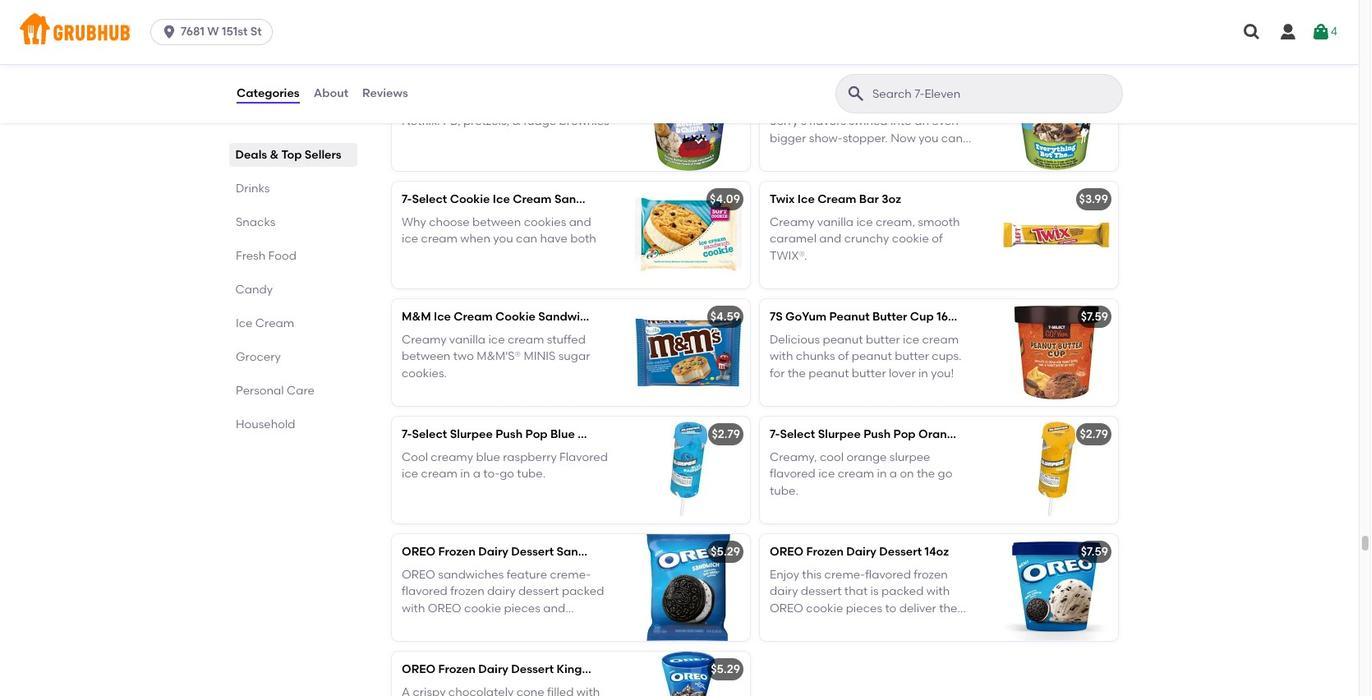 Task type: describe. For each thing, give the bounding box(es) containing it.
ben & jerry's everything but the… pint
[[770, 75, 986, 88]]

personal care
[[236, 384, 315, 398]]

blue
[[476, 450, 500, 464]]

with inside enjoy this creme-flavored frozen dairy dessert that is packed with oreo cookie pieces to deliver the iconic oreo taste in every delicious bite.
[[927, 585, 950, 598]]

categories button
[[236, 64, 301, 123]]

them
[[803, 148, 832, 162]]

1
[[630, 75, 635, 88]]

creamy, cool orange slurpee flavored ice cream in a on the go tube.
[[770, 450, 953, 498]]

oreo frozen dairy dessert king size cone 7.5oz image
[[627, 651, 750, 696]]

stuffed
[[547, 333, 586, 347]]

$9.59
[[1080, 75, 1109, 88]]

slurpee for creamy
[[450, 427, 493, 441]]

dairy inside enjoy this creme-flavored frozen dairy dessert that is packed with oreo cookie pieces to deliver the iconic oreo taste in every delicious bite.
[[770, 585, 798, 598]]

creamy,
[[770, 450, 817, 464]]

ice up companion at the top left of the page
[[478, 75, 496, 88]]

0 horizontal spatial 3oz
[[639, 427, 658, 441]]

$5.29 for oreo frozen dairy dessert king size cone 7.5oz
[[711, 662, 740, 676]]

select for creamy,
[[780, 427, 815, 441]]

can inside why choose between cookies and ice cream when you can have both
[[516, 232, 538, 246]]

ice inside cool creamy blue raspberry flavored ice cream in a to-go tube.
[[402, 467, 418, 481]]

2 vertical spatial butter
[[852, 366, 886, 380]]

orange
[[919, 427, 962, 441]]

$7.59 for delicious peanut butter ice cream with chunks of peanut butter cups. for the peanut butter lover in you!
[[1081, 310, 1109, 324]]

1 vertical spatial butter
[[895, 349, 929, 363]]

ben for ben & jerry's everything but the… pint
[[770, 75, 792, 88]]

in inside cool creamy blue raspberry flavored ice cream in a to-go tube.
[[460, 467, 470, 481]]

between inside creamy vanilla ice cream stuffed between two m&m's® minis sugar cookies.
[[402, 349, 451, 363]]

pieces inside oreo sandwiches feature creme- flavored frozen dairy dessert packed with oreo cookie pieces and sandwiched between two big oreo cookie wafers.
[[504, 601, 541, 615]]

& inside some of america's favorite ben & jerry's flavors swirled into an even bigger show-stopper. now you can enjoy them in tasty, twisted tandem!
[[946, 98, 955, 112]]

raspberry
[[578, 427, 636, 441]]

ice up why choose between cookies and ice cream when you can have both
[[493, 192, 510, 206]]

7oz
[[613, 192, 632, 206]]

flavored
[[560, 450, 608, 464]]

cream for blue
[[421, 467, 458, 481]]

push for blue
[[496, 427, 523, 441]]

between inside oreo sandwiches feature creme- flavored frozen dairy dessert packed with oreo cookie pieces and sandwiched between two big oreo cookie wafers.
[[473, 618, 521, 632]]

stopper.
[[843, 131, 888, 145]]

reviews button
[[362, 64, 409, 123]]

bite.
[[770, 635, 794, 649]]

this
[[802, 568, 822, 582]]

sandwiches
[[438, 568, 504, 582]]

push for orange
[[864, 427, 891, 441]]

watching
[[554, 98, 606, 112]]

ice inside creamy vanilla ice cream, smooth caramel and crunchy cookie of twix®.
[[857, 215, 873, 229]]

jerry's inside some of america's favorite ben & jerry's flavors swirled into an even bigger show-stopper. now you can enjoy them in tasty, twisted tandem!
[[770, 114, 807, 128]]

enjoy
[[770, 148, 800, 162]]

$3.99
[[1079, 192, 1109, 206]]

perfect
[[425, 98, 466, 112]]

ice right the m&m
[[434, 310, 451, 324]]

feature
[[507, 568, 547, 582]]

categories
[[237, 86, 300, 100]]

cookie down the sandwiches
[[464, 601, 501, 615]]

swirled
[[849, 114, 888, 128]]

iconic
[[770, 618, 804, 632]]

oreo frozen dairy dessert 14oz image
[[995, 534, 1118, 641]]

flavors
[[809, 114, 846, 128]]

frozen down the wafers.
[[438, 662, 476, 676]]

raspberry
[[503, 450, 557, 464]]

ben inside some of america's favorite ben & jerry's flavors swirled into an even bigger show-stopper. now you can enjoy them in tasty, twisted tandem!
[[922, 98, 944, 112]]

ice right twix
[[798, 192, 815, 206]]

dessert for creme-
[[511, 545, 554, 559]]

to-
[[483, 467, 500, 481]]

w
[[207, 25, 219, 39]]

4
[[1331, 25, 1338, 38]]

care
[[287, 384, 315, 398]]

1 horizontal spatial 3oz
[[882, 192, 902, 206]]

personal
[[236, 384, 284, 398]]

cream up the cookies
[[513, 192, 552, 206]]

pop for blue
[[526, 427, 548, 441]]

grocery
[[236, 350, 281, 364]]

m&m ice cream cookie sandwich 4oz image
[[627, 299, 750, 406]]

taste
[[843, 618, 871, 632]]

ice down candy
[[236, 316, 253, 330]]

some of america's favorite ben & jerry's flavors swirled into an even bigger show-stopper. now you can enjoy them in tasty, twisted tandem!
[[770, 98, 971, 162]]

jerry's for of
[[806, 75, 844, 88]]

bigger
[[770, 131, 807, 145]]

show-
[[809, 131, 843, 145]]

ben & jerry's ice cream netflix & chill'd 1 pt image
[[627, 64, 750, 171]]

cookies.
[[402, 366, 447, 380]]

Search 7-Eleven search field
[[871, 86, 1118, 102]]

smooth
[[918, 215, 960, 229]]

& left top
[[270, 148, 279, 162]]

peanut
[[830, 310, 870, 324]]

favorite
[[877, 98, 920, 112]]

you inside some of america's favorite ben & jerry's flavors swirled into an even bigger show-stopper. now you can enjoy them in tasty, twisted tandem!
[[919, 131, 939, 145]]

have
[[540, 232, 568, 246]]

cookie inside enjoy this creme-flavored frozen dairy dessert that is packed with oreo cookie pieces to deliver the iconic oreo taste in every delicious bite.
[[806, 601, 843, 615]]

sugar
[[559, 349, 590, 363]]

go inside creamy, cool orange slurpee flavored ice cream in a on the go tube.
[[938, 467, 953, 481]]

cream inside delicious peanut butter ice cream with chunks of peanut butter cups. for the peanut butter lover in you!
[[923, 333, 959, 347]]

a for on
[[890, 467, 897, 481]]

7s goyum peanut butter cup 16oz image
[[995, 299, 1118, 406]]

delicious
[[919, 618, 968, 632]]

cream up creamy vanilla ice cream stuffed between two m&m's® minis sugar cookies.
[[454, 310, 493, 324]]

sandwiched
[[402, 618, 470, 632]]

4 button
[[1312, 17, 1338, 47]]

cream up 'grocery'
[[255, 316, 294, 330]]

crunchy
[[845, 232, 890, 246]]

& up watching
[[580, 75, 589, 88]]

when
[[460, 232, 491, 246]]

cool creamy blue raspberry flavored ice cream in a to-go tube.
[[402, 450, 608, 481]]

slurpee
[[890, 450, 931, 464]]

some
[[770, 98, 802, 112]]

deliver
[[900, 601, 937, 615]]

choose
[[429, 215, 470, 229]]

fresh
[[236, 249, 266, 263]]

caramel
[[770, 232, 817, 246]]

a for to-
[[473, 467, 481, 481]]

vanilla for two
[[449, 333, 486, 347]]

of inside some of america's favorite ben & jerry's flavors swirled into an even bigger show-stopper. now you can enjoy them in tasty, twisted tandem!
[[805, 98, 816, 112]]

cream up companion at the top left of the page
[[499, 75, 537, 88]]

vanilla for and
[[818, 215, 854, 229]]

frozen inside enjoy this creme-flavored frozen dairy dessert that is packed with oreo cookie pieces to deliver the iconic oreo taste in every delicious bite.
[[914, 568, 948, 582]]

ben & jerry's ice cream netflix & chill'd 1 pt
[[402, 75, 650, 88]]

cream for orange
[[838, 467, 874, 481]]

oreo frozen dairy dessert 14oz
[[770, 545, 949, 559]]

an
[[915, 114, 929, 128]]

with inside delicious peanut butter ice cream with chunks of peanut butter cups. for the peanut butter lover in you!
[[770, 349, 793, 363]]

fresh food
[[236, 249, 297, 263]]

of inside delicious peanut butter ice cream with chunks of peanut butter cups. for the peanut butter lover in you!
[[838, 349, 849, 363]]

16oz
[[937, 310, 961, 324]]

chill'd
[[591, 75, 627, 88]]

7-select slurpee push pop blue raspberry 3oz image
[[627, 416, 750, 523]]

cup
[[910, 310, 934, 324]]

creamy for twix
[[770, 215, 815, 229]]

7-select cookie ice cream sandwich 7oz
[[402, 192, 632, 206]]

cream left bar at top right
[[818, 192, 857, 206]]

pb,
[[443, 114, 461, 128]]

14oz
[[925, 545, 949, 559]]

flavored inside enjoy this creme-flavored frozen dairy dessert that is packed with oreo cookie pieces to deliver the iconic oreo taste in every delicious bite.
[[865, 568, 911, 582]]

st
[[250, 25, 262, 39]]

tandem!
[[923, 148, 971, 162]]

twisted
[[880, 148, 920, 162]]

$7.59 for enjoy this creme-flavored frozen dairy dessert that is packed with oreo cookie pieces to deliver the iconic oreo taste in every delicious bite.
[[1081, 545, 1109, 559]]

4.5oz
[[615, 545, 645, 559]]

creamy for m&m
[[402, 333, 447, 347]]

orange
[[847, 450, 887, 464]]

0 vertical spatial sandwich
[[555, 192, 610, 206]]

lover
[[889, 366, 916, 380]]

cookies
[[524, 215, 566, 229]]

both
[[570, 232, 597, 246]]

netflix
[[540, 75, 577, 88]]

pretzels,
[[463, 114, 510, 128]]

dairy for feature
[[479, 545, 509, 559]]

twix®.
[[770, 249, 807, 263]]



Task type: vqa. For each thing, say whether or not it's contained in the screenshot.
topmost the Creamy
yes



Task type: locate. For each thing, give the bounding box(es) containing it.
vanilla inside creamy vanilla ice cream, smooth caramel and crunchy cookie of twix®.
[[818, 215, 854, 229]]

1 vertical spatial vanilla
[[449, 333, 486, 347]]

reviews
[[362, 86, 408, 100]]

the right "on"
[[917, 467, 935, 481]]

1 vertical spatial you
[[493, 232, 513, 246]]

ice inside creamy, cool orange slurpee flavored ice cream in a on the go tube.
[[819, 467, 835, 481]]

1 vertical spatial $5.29
[[711, 662, 740, 676]]

top
[[282, 148, 302, 162]]

butter down butter at the top right of page
[[866, 333, 900, 347]]

m&m's®
[[477, 349, 521, 363]]

0 horizontal spatial and
[[543, 601, 565, 615]]

go down blue at the bottom of the page
[[500, 467, 514, 481]]

select up cool
[[412, 427, 447, 441]]

0 horizontal spatial of
[[805, 98, 816, 112]]

cream down choose
[[421, 232, 458, 246]]

can up tandem!
[[942, 131, 963, 145]]

twix ice cream bar 3oz image
[[995, 181, 1118, 288]]

$4.09
[[710, 192, 740, 206]]

ben up an
[[922, 98, 944, 112]]

0 vertical spatial vanilla
[[818, 215, 854, 229]]

tasty,
[[847, 148, 877, 162]]

3oz right bar at top right
[[882, 192, 902, 206]]

151st
[[222, 25, 248, 39]]

0 vertical spatial between
[[472, 215, 521, 229]]

1 vertical spatial $7.59
[[1081, 545, 1109, 559]]

2 vertical spatial peanut
[[809, 366, 849, 380]]

main navigation navigation
[[0, 0, 1359, 64]]

0 vertical spatial two
[[453, 349, 474, 363]]

1 dessert from the left
[[518, 585, 559, 598]]

1 creme- from the left
[[550, 568, 591, 582]]

for inside the perfect companion for watching netflix! pb, pretzels, & fudge brownies
[[536, 98, 551, 112]]

in inside enjoy this creme-flavored frozen dairy dessert that is packed with oreo cookie pieces to deliver the iconic oreo taste in every delicious bite.
[[874, 618, 884, 632]]

butter left lover at the bottom of the page
[[852, 366, 886, 380]]

packed inside oreo sandwiches feature creme- flavored frozen dairy dessert packed with oreo cookie pieces and sandwiched between two big oreo cookie wafers.
[[562, 585, 604, 598]]

tube. inside creamy, cool orange slurpee flavored ice cream in a on the go tube.
[[770, 484, 799, 498]]

dairy up 'that'
[[847, 545, 877, 559]]

peanut down peanut
[[823, 333, 863, 347]]

0 vertical spatial creamy
[[770, 215, 815, 229]]

even
[[932, 114, 959, 128]]

7-select slurpee push pop orange 3oz
[[770, 427, 984, 441]]

of inside creamy vanilla ice cream, smooth caramel and crunchy cookie of twix®.
[[932, 232, 943, 246]]

0 vertical spatial tube.
[[517, 467, 546, 481]]

0 horizontal spatial dessert
[[518, 585, 559, 598]]

push up orange
[[864, 427, 891, 441]]

sandwich
[[555, 192, 610, 206], [538, 310, 594, 324], [557, 545, 612, 559]]

creamy vanilla ice cream stuffed between two m&m's® minis sugar cookies.
[[402, 333, 590, 380]]

everything
[[847, 75, 906, 88]]

delicious peanut butter ice cream with chunks of peanut butter cups. for the peanut butter lover in you!
[[770, 333, 962, 380]]

cream up minis
[[508, 333, 544, 347]]

1 vertical spatial two
[[524, 618, 545, 632]]

2 horizontal spatial with
[[927, 585, 950, 598]]

with
[[770, 349, 793, 363], [927, 585, 950, 598], [402, 601, 425, 615]]

7- up creamy,
[[770, 427, 780, 441]]

cookie down cream,
[[892, 232, 929, 246]]

cookie
[[892, 232, 929, 246], [464, 601, 501, 615], [806, 601, 843, 615], [402, 635, 439, 649]]

1 horizontal spatial $2.79
[[1080, 427, 1109, 441]]

1 horizontal spatial slurpee
[[818, 427, 861, 441]]

the down chunks
[[788, 366, 806, 380]]

2 $5.29 from the top
[[711, 662, 740, 676]]

cream inside why choose between cookies and ice cream when you can have both
[[421, 232, 458, 246]]

bar
[[859, 192, 879, 206]]

flavored inside oreo sandwiches feature creme- flavored frozen dairy dessert packed with oreo cookie pieces and sandwiched between two big oreo cookie wafers.
[[402, 585, 448, 598]]

sandwich for cookie
[[538, 310, 594, 324]]

cookie down the this
[[806, 601, 843, 615]]

flavored up is
[[865, 568, 911, 582]]

7.5oz
[[643, 662, 671, 676]]

0 horizontal spatial $2.79
[[712, 427, 740, 441]]

household
[[236, 417, 295, 431]]

flavored down creamy,
[[770, 467, 816, 481]]

in inside delicious peanut butter ice cream with chunks of peanut butter cups. for the peanut butter lover in you!
[[919, 366, 929, 380]]

0 horizontal spatial two
[[453, 349, 474, 363]]

for
[[536, 98, 551, 112], [770, 366, 785, 380]]

0 horizontal spatial pop
[[526, 427, 548, 441]]

1 horizontal spatial you
[[919, 131, 939, 145]]

1 vertical spatial for
[[770, 366, 785, 380]]

pieces up taste
[[846, 601, 883, 615]]

1 pieces from the left
[[504, 601, 541, 615]]

7s goyum peanut butter cup 16oz
[[770, 310, 961, 324]]

creme- inside enjoy this creme-flavored frozen dairy dessert that is packed with oreo cookie pieces to deliver the iconic oreo taste in every delicious bite.
[[825, 568, 865, 582]]

cream inside cool creamy blue raspberry flavored ice cream in a to-go tube.
[[421, 467, 458, 481]]

cream down orange
[[838, 467, 874, 481]]

m&m
[[402, 310, 431, 324]]

cream inside creamy vanilla ice cream stuffed between two m&m's® minis sugar cookies.
[[508, 333, 544, 347]]

1 horizontal spatial flavored
[[770, 467, 816, 481]]

0 horizontal spatial can
[[516, 232, 538, 246]]

2 packed from the left
[[882, 585, 924, 598]]

tube.
[[517, 467, 546, 481], [770, 484, 799, 498]]

to
[[885, 601, 897, 615]]

1 vertical spatial peanut
[[852, 349, 892, 363]]

creamy inside creamy vanilla ice cream, smooth caramel and crunchy cookie of twix®.
[[770, 215, 815, 229]]

frozen for this
[[807, 545, 844, 559]]

push up raspberry on the left bottom of the page
[[496, 427, 523, 441]]

0 horizontal spatial push
[[496, 427, 523, 441]]

0 horizontal spatial packed
[[562, 585, 604, 598]]

slurpee up cool
[[818, 427, 861, 441]]

1 horizontal spatial dessert
[[801, 585, 842, 598]]

ice inside delicious peanut butter ice cream with chunks of peanut butter cups. for the peanut butter lover in you!
[[903, 333, 920, 347]]

cookie inside creamy vanilla ice cream, smooth caramel and crunchy cookie of twix®.
[[892, 232, 929, 246]]

0 horizontal spatial flavored
[[402, 585, 448, 598]]

in inside creamy, cool orange slurpee flavored ice cream in a on the go tube.
[[877, 467, 887, 481]]

cream
[[421, 232, 458, 246], [508, 333, 544, 347], [923, 333, 959, 347], [421, 467, 458, 481], [838, 467, 874, 481]]

1 horizontal spatial ben
[[770, 75, 792, 88]]

two inside creamy vanilla ice cream stuffed between two m&m's® minis sugar cookies.
[[453, 349, 474, 363]]

frozen down 14oz
[[914, 568, 948, 582]]

2 horizontal spatial ben
[[922, 98, 944, 112]]

sandwich left 4.5oz
[[557, 545, 612, 559]]

2 vertical spatial flavored
[[402, 585, 448, 598]]

7-select slurpee push pop orange 3oz image
[[995, 416, 1118, 523]]

1 horizontal spatial push
[[864, 427, 891, 441]]

0 horizontal spatial creamy
[[402, 333, 447, 347]]

between inside why choose between cookies and ice cream when you can have both
[[472, 215, 521, 229]]

1 horizontal spatial go
[[938, 467, 953, 481]]

pt
[[637, 75, 650, 88]]

pieces down feature on the bottom
[[504, 601, 541, 615]]

every
[[886, 618, 916, 632]]

of right chunks
[[838, 349, 849, 363]]

1 horizontal spatial with
[[770, 349, 793, 363]]

flavored inside creamy, cool orange slurpee flavored ice cream in a on the go tube.
[[770, 467, 816, 481]]

3oz right the raspberry
[[639, 427, 658, 441]]

tube. down creamy,
[[770, 484, 799, 498]]

two
[[453, 349, 474, 363], [524, 618, 545, 632]]

deals
[[236, 148, 268, 162]]

0 vertical spatial for
[[536, 98, 551, 112]]

for down "delicious"
[[770, 366, 785, 380]]

0 horizontal spatial for
[[536, 98, 551, 112]]

in down orange
[[877, 467, 887, 481]]

food
[[268, 249, 297, 263]]

dairy inside oreo sandwiches feature creme- flavored frozen dairy dessert packed with oreo cookie pieces and sandwiched between two big oreo cookie wafers.
[[487, 585, 516, 598]]

1 vertical spatial tube.
[[770, 484, 799, 498]]

1 pop from the left
[[526, 427, 548, 441]]

vanilla inside creamy vanilla ice cream stuffed between two m&m's® minis sugar cookies.
[[449, 333, 486, 347]]

select up creamy,
[[780, 427, 815, 441]]

0 vertical spatial with
[[770, 349, 793, 363]]

1 horizontal spatial vanilla
[[818, 215, 854, 229]]

on
[[900, 467, 914, 481]]

creme- inside oreo sandwiches feature creme- flavored frozen dairy dessert packed with oreo cookie pieces and sandwiched between two big oreo cookie wafers.
[[550, 568, 591, 582]]

0 vertical spatial cookie
[[450, 192, 490, 206]]

cream down the creamy
[[421, 467, 458, 481]]

1 go from the left
[[500, 467, 514, 481]]

creme- up 'that'
[[825, 568, 865, 582]]

can down the cookies
[[516, 232, 538, 246]]

snacks
[[236, 215, 276, 229]]

slurpee for cool
[[818, 427, 861, 441]]

1 horizontal spatial pop
[[894, 427, 916, 441]]

1 a from the left
[[473, 467, 481, 481]]

flavored for oreo frozen dairy dessert sandwich 4.5oz
[[402, 585, 448, 598]]

pieces
[[504, 601, 541, 615], [846, 601, 883, 615]]

2 pieces from the left
[[846, 601, 883, 615]]

peanut
[[823, 333, 863, 347], [852, 349, 892, 363], [809, 366, 849, 380]]

2 horizontal spatial the
[[939, 601, 958, 615]]

the…
[[931, 75, 961, 88]]

dairy for creme-
[[847, 545, 877, 559]]

two left m&m's®
[[453, 349, 474, 363]]

wafers.
[[442, 635, 481, 649]]

with inside oreo sandwiches feature creme- flavored frozen dairy dessert packed with oreo cookie pieces and sandwiched between two big oreo cookie wafers.
[[402, 601, 425, 615]]

tube. down raspberry on the left bottom of the page
[[517, 467, 546, 481]]

jerry's up the perfect
[[438, 75, 476, 88]]

0 vertical spatial butter
[[866, 333, 900, 347]]

for inside delicious peanut butter ice cream with chunks of peanut butter cups. for the peanut butter lover in you!
[[770, 366, 785, 380]]

pop
[[526, 427, 548, 441], [894, 427, 916, 441]]

pop up 'slurpee' at the right bottom of page
[[894, 427, 916, 441]]

for up fudge
[[536, 98, 551, 112]]

oreo frozen dairy dessert sandwich 4.5oz
[[402, 545, 645, 559]]

go inside cool creamy blue raspberry flavored ice cream in a to-go tube.
[[500, 467, 514, 481]]

1 horizontal spatial pieces
[[846, 601, 883, 615]]

2 push from the left
[[864, 427, 891, 441]]

1 vertical spatial creamy
[[402, 333, 447, 347]]

twix ice cream bar 3oz
[[770, 192, 902, 206]]

netflix!
[[402, 114, 440, 128]]

creamy vanilla ice cream, smooth caramel and crunchy cookie of twix®.
[[770, 215, 960, 263]]

creamy down the m&m
[[402, 333, 447, 347]]

1 $2.79 from the left
[[712, 427, 740, 441]]

4oz
[[597, 310, 617, 324]]

2 vertical spatial and
[[543, 601, 565, 615]]

cream up cups.
[[923, 333, 959, 347]]

in left you!
[[919, 366, 929, 380]]

2 a from the left
[[890, 467, 897, 481]]

delicious
[[770, 333, 820, 347]]

7- for 7-select slurpee push pop orange 3oz
[[770, 427, 780, 441]]

dessert inside enjoy this creme-flavored frozen dairy dessert that is packed with oreo cookie pieces to deliver the iconic oreo taste in every delicious bite.
[[801, 585, 842, 598]]

1 horizontal spatial of
[[838, 349, 849, 363]]

cool
[[402, 450, 428, 464]]

2 vertical spatial sandwich
[[557, 545, 612, 559]]

$2.79 for 7-select slurpee push pop blue raspberry 3oz
[[712, 427, 740, 441]]

7681 w 151st st
[[181, 25, 262, 39]]

packed up the to
[[882, 585, 924, 598]]

of
[[805, 98, 816, 112], [932, 232, 943, 246], [838, 349, 849, 363]]

0 horizontal spatial slurpee
[[450, 427, 493, 441]]

creme- right feature on the bottom
[[550, 568, 591, 582]]

vanilla
[[818, 215, 854, 229], [449, 333, 486, 347]]

1 slurpee from the left
[[450, 427, 493, 441]]

in right taste
[[874, 618, 884, 632]]

2 $7.59 from the top
[[1081, 545, 1109, 559]]

pop for orange
[[894, 427, 916, 441]]

creamy up caramel
[[770, 215, 815, 229]]

7- up cool
[[402, 427, 412, 441]]

0 vertical spatial and
[[569, 215, 591, 229]]

svg image inside 7681 w 151st st button
[[161, 24, 178, 40]]

chunks
[[796, 349, 835, 363]]

0 vertical spatial of
[[805, 98, 816, 112]]

cups.
[[932, 349, 962, 363]]

cream,
[[876, 215, 915, 229]]

in down show-
[[835, 148, 844, 162]]

goyum
[[786, 310, 827, 324]]

1 vertical spatial frozen
[[450, 585, 485, 598]]

jerry's for perfect
[[438, 75, 476, 88]]

dairy down the wafers.
[[479, 662, 509, 676]]

pieces inside enjoy this creme-flavored frozen dairy dessert that is packed with oreo cookie pieces to deliver the iconic oreo taste in every delicious bite.
[[846, 601, 883, 615]]

peanut up lover at the bottom of the page
[[852, 349, 892, 363]]

1 push from the left
[[496, 427, 523, 441]]

is
[[871, 585, 879, 598]]

ben up the at top left
[[402, 75, 423, 88]]

0 horizontal spatial the
[[788, 366, 806, 380]]

creamy inside creamy vanilla ice cream stuffed between two m&m's® minis sugar cookies.
[[402, 333, 447, 347]]

the inside creamy, cool orange slurpee flavored ice cream in a on the go tube.
[[917, 467, 935, 481]]

cool
[[820, 450, 844, 464]]

companion
[[469, 98, 533, 112]]

a inside creamy, cool orange slurpee flavored ice cream in a on the go tube.
[[890, 467, 897, 481]]

ice inside why choose between cookies and ice cream when you can have both
[[402, 232, 418, 246]]

in inside some of america's favorite ben & jerry's flavors swirled into an even bigger show-stopper. now you can enjoy them in tasty, twisted tandem!
[[835, 148, 844, 162]]

why choose between cookies and ice cream when you can have both
[[402, 215, 597, 246]]

with up sandwiched
[[402, 601, 425, 615]]

a inside cool creamy blue raspberry flavored ice cream in a to-go tube.
[[473, 467, 481, 481]]

and inside oreo sandwiches feature creme- flavored frozen dairy dessert packed with oreo cookie pieces and sandwiched between two big oreo cookie wafers.
[[543, 601, 565, 615]]

with down "delicious"
[[770, 349, 793, 363]]

you inside why choose between cookies and ice cream when you can have both
[[493, 232, 513, 246]]

1 vertical spatial with
[[927, 585, 950, 598]]

between up when
[[472, 215, 521, 229]]

7-select cookie ice cream sandwich 7oz image
[[627, 181, 750, 288]]

0 horizontal spatial frozen
[[450, 585, 485, 598]]

1 packed from the left
[[562, 585, 604, 598]]

0 vertical spatial $7.59
[[1081, 310, 1109, 324]]

oreo frozen dairy dessert sandwich 4.5oz image
[[627, 534, 750, 641]]

svg image inside 4 button
[[1312, 22, 1331, 42]]

dessert left 14oz
[[880, 545, 922, 559]]

a left to-
[[473, 467, 481, 481]]

1 horizontal spatial frozen
[[914, 568, 948, 582]]

1 vertical spatial can
[[516, 232, 538, 246]]

and left crunchy
[[820, 232, 842, 246]]

1 vertical spatial the
[[917, 467, 935, 481]]

1 vertical spatial cookie
[[496, 310, 536, 324]]

brownies
[[559, 114, 609, 128]]

select for cool
[[412, 427, 447, 441]]

cookie up m&m's®
[[496, 310, 536, 324]]

1 horizontal spatial and
[[569, 215, 591, 229]]

select up why
[[412, 192, 447, 206]]

0 horizontal spatial dairy
[[487, 585, 516, 598]]

drinks
[[236, 182, 270, 196]]

pint
[[964, 75, 986, 88]]

go right "on"
[[938, 467, 953, 481]]

& inside the perfect companion for watching netflix! pb, pretzels, & fudge brownies
[[512, 114, 521, 128]]

cream
[[499, 75, 537, 88], [513, 192, 552, 206], [818, 192, 857, 206], [454, 310, 493, 324], [255, 316, 294, 330]]

between up cookies. on the bottom of page
[[402, 349, 451, 363]]

7- for 7-select slurpee push pop blue raspberry 3oz
[[402, 427, 412, 441]]

1 horizontal spatial tube.
[[770, 484, 799, 498]]

and inside why choose between cookies and ice cream when you can have both
[[569, 215, 591, 229]]

ben up some
[[770, 75, 792, 88]]

cream for between
[[421, 232, 458, 246]]

2 creme- from the left
[[825, 568, 865, 582]]

0 vertical spatial can
[[942, 131, 963, 145]]

between up the wafers.
[[473, 618, 521, 632]]

1 $7.59 from the top
[[1081, 310, 1109, 324]]

between
[[472, 215, 521, 229], [402, 349, 451, 363], [473, 618, 521, 632]]

1 horizontal spatial two
[[524, 618, 545, 632]]

and up 'big'
[[543, 601, 565, 615]]

0 horizontal spatial cookie
[[450, 192, 490, 206]]

0 horizontal spatial a
[[473, 467, 481, 481]]

0 horizontal spatial you
[[493, 232, 513, 246]]

the inside delicious peanut butter ice cream with chunks of peanut butter cups. for the peanut butter lover in you!
[[788, 366, 806, 380]]

with up deliver
[[927, 585, 950, 598]]

and inside creamy vanilla ice cream, smooth caramel and crunchy cookie of twix®.
[[820, 232, 842, 246]]

1 horizontal spatial the
[[917, 467, 935, 481]]

about button
[[313, 64, 349, 123]]

0 horizontal spatial creme-
[[550, 568, 591, 582]]

tube. inside cool creamy blue raspberry flavored ice cream in a to-go tube.
[[517, 467, 546, 481]]

2 dairy from the left
[[770, 585, 798, 598]]

1 horizontal spatial creamy
[[770, 215, 815, 229]]

2 vertical spatial of
[[838, 349, 849, 363]]

why
[[402, 215, 426, 229]]

ben for ben & jerry's ice cream netflix & chill'd 1 pt
[[402, 75, 423, 88]]

0 vertical spatial peanut
[[823, 333, 863, 347]]

0 horizontal spatial tube.
[[517, 467, 546, 481]]

two left 'big'
[[524, 618, 545, 632]]

1 $5.29 from the top
[[711, 545, 740, 559]]

dessert left king
[[511, 662, 554, 676]]

m&m ice cream cookie sandwich 4oz
[[402, 310, 617, 324]]

peanut down chunks
[[809, 366, 849, 380]]

select
[[412, 192, 447, 206], [412, 427, 447, 441], [780, 427, 815, 441]]

frozen inside oreo sandwiches feature creme- flavored frozen dairy dessert packed with oreo cookie pieces and sandwiched between two big oreo cookie wafers.
[[450, 585, 485, 598]]

can inside some of america's favorite ben & jerry's flavors swirled into an even bigger show-stopper. now you can enjoy them in tasty, twisted tandem!
[[942, 131, 963, 145]]

enjoy
[[770, 568, 800, 582]]

dairy down enjoy
[[770, 585, 798, 598]]

1 horizontal spatial creme-
[[825, 568, 865, 582]]

$2.79 for 7-select slurpee push pop orange 3oz
[[1080, 427, 1109, 441]]

& up 'even' at top
[[946, 98, 955, 112]]

2 go from the left
[[938, 467, 953, 481]]

2 horizontal spatial flavored
[[865, 568, 911, 582]]

of right some
[[805, 98, 816, 112]]

0 horizontal spatial ben
[[402, 75, 423, 88]]

2 $2.79 from the left
[[1080, 427, 1109, 441]]

7-
[[402, 192, 412, 206], [402, 427, 412, 441], [770, 427, 780, 441]]

about
[[314, 86, 348, 100]]

the inside enjoy this creme-flavored frozen dairy dessert that is packed with oreo cookie pieces to deliver the iconic oreo taste in every delicious bite.
[[939, 601, 958, 615]]

dessert down feature on the bottom
[[518, 585, 559, 598]]

dairy down feature on the bottom
[[487, 585, 516, 598]]

0 vertical spatial frozen
[[914, 568, 948, 582]]

ben & jerry's everything but the… pint image
[[995, 64, 1118, 171]]

flavored up sandwiched
[[402, 585, 448, 598]]

1 horizontal spatial packed
[[882, 585, 924, 598]]

a left "on"
[[890, 467, 897, 481]]

svg image
[[1243, 22, 1262, 42], [1279, 22, 1298, 42], [1312, 22, 1331, 42], [161, 24, 178, 40]]

7681 w 151st st button
[[150, 19, 279, 45]]

butter up lover at the bottom of the page
[[895, 349, 929, 363]]

0 vertical spatial the
[[788, 366, 806, 380]]

& up some
[[794, 75, 803, 88]]

7- up why
[[402, 192, 412, 206]]

select for why
[[412, 192, 447, 206]]

frozen down the sandwiches
[[450, 585, 485, 598]]

0 vertical spatial you
[[919, 131, 939, 145]]

dessert inside oreo sandwiches feature creme- flavored frozen dairy dessert packed with oreo cookie pieces and sandwiched between two big oreo cookie wafers.
[[518, 585, 559, 598]]

oreo frozen dairy dessert king size cone 7.5oz
[[402, 662, 671, 676]]

7- for 7-select cookie ice cream sandwich 7oz
[[402, 192, 412, 206]]

vanilla down "twix ice cream bar 3oz"
[[818, 215, 854, 229]]

ice inside creamy vanilla ice cream stuffed between two m&m's® minis sugar cookies.
[[488, 333, 505, 347]]

blue
[[551, 427, 575, 441]]

7681
[[181, 25, 205, 39]]

cream inside creamy, cool orange slurpee flavored ice cream in a on the go tube.
[[838, 467, 874, 481]]

2 vertical spatial between
[[473, 618, 521, 632]]

flavored
[[770, 467, 816, 481], [865, 568, 911, 582], [402, 585, 448, 598]]

fudge
[[524, 114, 557, 128]]

$4.59
[[711, 310, 740, 324]]

1 dairy from the left
[[487, 585, 516, 598]]

1 vertical spatial sandwich
[[538, 310, 594, 324]]

1 vertical spatial of
[[932, 232, 943, 246]]

dairy
[[479, 545, 509, 559], [847, 545, 877, 559], [479, 662, 509, 676]]

2 horizontal spatial 3oz
[[964, 427, 984, 441]]

magnifying glass icon image
[[846, 84, 866, 104]]

cookie down sandwiched
[[402, 635, 439, 649]]

0 vertical spatial $5.29
[[711, 545, 740, 559]]

slurpee up blue at the bottom of the page
[[450, 427, 493, 441]]

flavored for 7-select slurpee push pop orange 3oz
[[770, 467, 816, 481]]

frozen for sandwiches
[[438, 545, 476, 559]]

2 slurpee from the left
[[818, 427, 861, 441]]

1 vertical spatial between
[[402, 349, 451, 363]]

sandwich for dessert
[[557, 545, 612, 559]]

two inside oreo sandwiches feature creme- flavored frozen dairy dessert packed with oreo cookie pieces and sandwiched between two big oreo cookie wafers.
[[524, 618, 545, 632]]

and up both
[[569, 215, 591, 229]]

& up the perfect
[[426, 75, 435, 88]]

sandwich up stuffed
[[538, 310, 594, 324]]

dessert for flavored
[[880, 545, 922, 559]]

2 dessert from the left
[[801, 585, 842, 598]]

1 horizontal spatial can
[[942, 131, 963, 145]]

packed inside enjoy this creme-flavored frozen dairy dessert that is packed with oreo cookie pieces to deliver the iconic oreo taste in every delicious bite.
[[882, 585, 924, 598]]

0 vertical spatial flavored
[[770, 467, 816, 481]]

dessert up feature on the bottom
[[511, 545, 554, 559]]

frozen up the this
[[807, 545, 844, 559]]

1 horizontal spatial cookie
[[496, 310, 536, 324]]

0 horizontal spatial go
[[500, 467, 514, 481]]

you down an
[[919, 131, 939, 145]]

vanilla up m&m's®
[[449, 333, 486, 347]]

2 pop from the left
[[894, 427, 916, 441]]

jerry's up america's
[[806, 75, 844, 88]]

1 horizontal spatial a
[[890, 467, 897, 481]]

2 horizontal spatial and
[[820, 232, 842, 246]]

$5.29 for oreo frozen dairy dessert sandwich 4.5oz
[[711, 545, 740, 559]]



